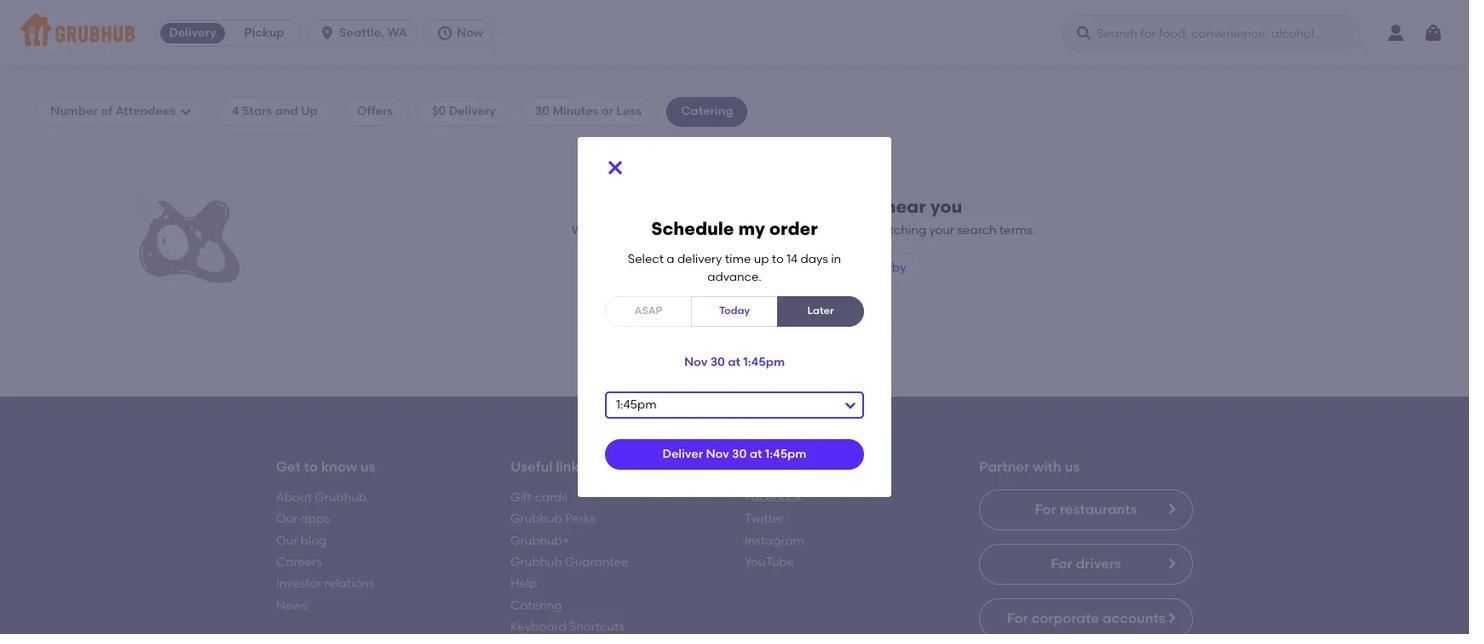 Task type: describe. For each thing, give the bounding box(es) containing it.
for restaurants link
[[979, 490, 1193, 531]]

shortcuts
[[569, 620, 624, 635]]

facebook
[[745, 491, 802, 505]]

deliver nov 30 at 1:45pm button
[[605, 440, 864, 470]]

for corporate accounts
[[1007, 611, 1165, 627]]

twitter link
[[745, 512, 784, 527]]

see all catering restaurants nearby
[[701, 261, 906, 275]]

svg image inside the seattle, wa button
[[319, 25, 336, 42]]

facebook link
[[745, 491, 802, 505]]

catering inside button
[[742, 261, 792, 275]]

about grubhub our apps our blog careers investor relations news
[[276, 491, 374, 613]]

1:45pm inside button
[[743, 355, 785, 370]]

corporate
[[1032, 611, 1099, 627]]

svg image inside no catering search results near you main content
[[179, 105, 193, 119]]

1 us from the left
[[360, 459, 375, 475]]

for drivers
[[1051, 556, 1121, 573]]

us for connect with us
[[838, 459, 853, 475]]

select
[[628, 253, 664, 267]]

new
[[659, 374, 683, 388]]

advance.
[[707, 270, 762, 284]]

what
[[695, 350, 724, 364]]

or
[[601, 104, 613, 119]]

about
[[276, 491, 312, 505]]

us for partner with us
[[1065, 459, 1080, 475]]

no
[[645, 196, 671, 217]]

30 minutes or less
[[535, 104, 642, 119]]

delivery button
[[157, 20, 228, 47]]

asap
[[634, 305, 662, 317]]

deliver
[[663, 447, 703, 462]]

for
[[801, 374, 816, 388]]

select a delivery time up to 14 days in advance.
[[628, 253, 841, 284]]

up
[[301, 104, 318, 119]]

at inside button
[[728, 355, 740, 370]]

facebook twitter instagram youtube
[[745, 491, 804, 570]]

0 vertical spatial search
[[756, 196, 817, 217]]

svg image inside now button
[[436, 25, 453, 42]]

drivers
[[1076, 556, 1121, 573]]

investor relations link
[[276, 577, 374, 592]]

matching
[[870, 223, 926, 237]]

area
[[840, 223, 867, 237]]

a for suggest
[[648, 374, 656, 388]]

for?
[[809, 350, 831, 364]]

for drivers link
[[979, 545, 1193, 586]]

careers
[[276, 556, 322, 570]]

grubhub perks link
[[510, 512, 596, 527]]

in inside no catering search results near you we didn't find any catering restaurants in your area matching your search terms.
[[799, 223, 809, 237]]

restaurants inside button
[[795, 261, 862, 275]]

help
[[510, 577, 537, 592]]

gift cards link
[[510, 491, 567, 505]]

see
[[701, 261, 722, 275]]

youtube
[[745, 556, 794, 570]]

schedule my order
[[651, 218, 818, 240]]

useful links
[[510, 459, 586, 475]]

now
[[457, 26, 483, 40]]

pickup button
[[228, 20, 300, 47]]

1:45pm inside button
[[765, 447, 807, 462]]

2 your from the left
[[929, 223, 954, 237]]

later
[[807, 305, 834, 317]]

youtube link
[[745, 556, 794, 570]]

catering inside the gift cards grubhub perks grubhub+ grubhub guarantee help catering keyboard shortcuts
[[510, 599, 562, 613]]

stars
[[242, 104, 272, 119]]

connect with us
[[745, 459, 853, 475]]

up
[[754, 253, 769, 267]]

1 our from the top
[[276, 512, 298, 527]]

days
[[801, 253, 828, 267]]

suggest
[[598, 374, 645, 388]]

2 vertical spatial restaurants
[[1060, 502, 1137, 518]]

order
[[769, 218, 818, 240]]

of
[[101, 104, 112, 119]]

delivery inside "button"
[[169, 26, 216, 40]]

grubhub down gift cards link
[[510, 512, 562, 527]]

don't
[[638, 350, 669, 364]]

don't see what you're looking for?
[[638, 350, 831, 364]]

instagram
[[745, 534, 804, 549]]

with for partner
[[1033, 459, 1061, 475]]

you're
[[727, 350, 762, 364]]

number of attendees
[[50, 104, 176, 119]]

nov inside button
[[684, 355, 708, 370]]

restaurant
[[737, 374, 798, 388]]

schedule
[[651, 218, 734, 240]]

catering inside 'button'
[[686, 374, 734, 388]]

links
[[556, 459, 586, 475]]

gift
[[510, 491, 532, 505]]

offers
[[357, 104, 393, 119]]

see
[[672, 350, 692, 364]]

gift cards grubhub perks grubhub+ grubhub guarantee help catering keyboard shortcuts
[[510, 491, 628, 635]]

our apps link
[[276, 512, 330, 527]]

nov 30 at 1:45pm
[[684, 355, 785, 370]]

wa
[[387, 26, 407, 40]]

restaurants inside no catering search results near you we didn't find any catering restaurants in your area matching your search terms.
[[730, 223, 796, 237]]

4 stars and up
[[232, 104, 318, 119]]

get to know us
[[276, 459, 375, 475]]



Task type: vqa. For each thing, say whether or not it's contained in the screenshot.
&
no



Task type: locate. For each thing, give the bounding box(es) containing it.
1 vertical spatial search
[[957, 223, 997, 237]]

cards
[[535, 491, 567, 505]]

in inside select a delivery time up to 14 days in advance.
[[831, 253, 841, 267]]

in right days
[[831, 253, 841, 267]]

nov inside button
[[706, 447, 729, 462]]

1 horizontal spatial your
[[929, 223, 954, 237]]

find
[[629, 223, 651, 237]]

to right get in the bottom left of the page
[[304, 459, 318, 475]]

news link
[[276, 599, 308, 613]]

delivery right $0
[[449, 104, 496, 119]]

careers link
[[276, 556, 322, 570]]

1 horizontal spatial in
[[831, 253, 841, 267]]

in
[[799, 223, 809, 237], [831, 253, 841, 267]]

0 horizontal spatial svg image
[[179, 105, 193, 119]]

delivery
[[169, 26, 216, 40], [449, 104, 496, 119]]

catering right "less"
[[681, 104, 733, 119]]

to
[[772, 253, 784, 267], [304, 459, 318, 475]]

nov 30 at 1:45pm button
[[684, 348, 785, 378]]

at
[[728, 355, 740, 370], [750, 447, 762, 462]]

for restaurants
[[1035, 502, 1137, 518]]

$0
[[432, 104, 446, 119]]

1 horizontal spatial 30
[[710, 355, 725, 370]]

1 horizontal spatial at
[[750, 447, 762, 462]]

svg image right "attendees" at the left top
[[179, 105, 193, 119]]

0 horizontal spatial to
[[304, 459, 318, 475]]

1 your from the left
[[812, 223, 837, 237]]

0 horizontal spatial 30
[[535, 104, 550, 119]]

my
[[738, 218, 765, 240]]

no catering search results near you main content
[[0, 66, 1469, 635]]

4
[[232, 104, 239, 119]]

1 horizontal spatial svg image
[[319, 25, 336, 42]]

delivery inside no catering search results near you main content
[[449, 104, 496, 119]]

1:45pm up facebook link at bottom
[[765, 447, 807, 462]]

us
[[360, 459, 375, 475], [838, 459, 853, 475], [1065, 459, 1080, 475]]

for down partner with us
[[1035, 502, 1057, 518]]

catering
[[675, 196, 752, 217], [678, 223, 727, 237], [742, 261, 792, 275], [686, 374, 734, 388]]

0 vertical spatial svg image
[[319, 25, 336, 42]]

catering up keyboard on the bottom left of page
[[510, 599, 562, 613]]

and
[[275, 104, 298, 119]]

svg image
[[1423, 23, 1444, 43], [436, 25, 453, 42], [1075, 25, 1092, 42], [605, 158, 625, 178]]

grubhub down 'know'
[[315, 491, 366, 505]]

0 horizontal spatial a
[[648, 374, 656, 388]]

keyboard
[[510, 620, 566, 635]]

nearby
[[865, 261, 906, 275]]

with right partner
[[1033, 459, 1061, 475]]

less
[[616, 104, 642, 119]]

0 vertical spatial to
[[772, 253, 784, 267]]

for for for corporate accounts
[[1007, 611, 1028, 627]]

0 horizontal spatial catering
[[510, 599, 562, 613]]

for left drivers
[[1051, 556, 1072, 573]]

1 horizontal spatial us
[[838, 459, 853, 475]]

2 vertical spatial 30
[[732, 447, 747, 462]]

3 us from the left
[[1065, 459, 1080, 475]]

about grubhub link
[[276, 491, 366, 505]]

partner
[[979, 459, 1030, 475]]

1 vertical spatial for
[[1051, 556, 1072, 573]]

delivery
[[677, 253, 722, 267]]

30 inside nov 30 at 1:45pm button
[[710, 355, 725, 370]]

get
[[276, 459, 301, 475]]

grubhub
[[819, 374, 871, 388], [315, 491, 366, 505], [510, 512, 562, 527], [510, 556, 562, 570]]

your left 'area'
[[812, 223, 837, 237]]

restaurants up 'up'
[[730, 223, 796, 237]]

30
[[535, 104, 550, 119], [710, 355, 725, 370], [732, 447, 747, 462]]

later button
[[777, 296, 864, 327]]

0 vertical spatial 1:45pm
[[743, 355, 785, 370]]

1 vertical spatial in
[[831, 253, 841, 267]]

0 vertical spatial catering
[[681, 104, 733, 119]]

no catering search results near you we didn't find any catering restaurants in your area matching your search terms.
[[572, 196, 1035, 237]]

terms.
[[999, 223, 1035, 237]]

grubhub down grubhub+
[[510, 556, 562, 570]]

0 vertical spatial at
[[728, 355, 740, 370]]

a for select
[[667, 253, 675, 267]]

0 horizontal spatial your
[[812, 223, 837, 237]]

main navigation navigation
[[0, 0, 1469, 66]]

30 inside the deliver nov 30 at 1:45pm button
[[732, 447, 747, 462]]

1 vertical spatial nov
[[706, 447, 729, 462]]

for corporate accounts link
[[979, 599, 1193, 635]]

at inside button
[[750, 447, 762, 462]]

for
[[1035, 502, 1057, 518], [1051, 556, 1072, 573], [1007, 611, 1028, 627]]

a inside select a delivery time up to 14 days in advance.
[[667, 253, 675, 267]]

with
[[806, 459, 835, 475], [1033, 459, 1061, 475]]

0 horizontal spatial with
[[806, 459, 835, 475]]

1 vertical spatial restaurants
[[795, 261, 862, 275]]

0 vertical spatial for
[[1035, 502, 1057, 518]]

1 horizontal spatial a
[[667, 253, 675, 267]]

0 horizontal spatial in
[[799, 223, 809, 237]]

didn't
[[593, 223, 626, 237]]

your
[[812, 223, 837, 237], [929, 223, 954, 237]]

a left new
[[648, 374, 656, 388]]

see all catering restaurants nearby button
[[686, 253, 921, 284]]

14
[[787, 253, 798, 267]]

1 horizontal spatial catering
[[681, 104, 733, 119]]

2 with from the left
[[1033, 459, 1061, 475]]

grubhub guarantee link
[[510, 556, 628, 570]]

you
[[930, 196, 962, 217]]

time
[[725, 253, 751, 267]]

know
[[321, 459, 357, 475]]

svg image left the seattle, at the top left of the page
[[319, 25, 336, 42]]

2 our from the top
[[276, 534, 298, 549]]

us up "for restaurants"
[[1065, 459, 1080, 475]]

1 vertical spatial a
[[648, 374, 656, 388]]

1 vertical spatial svg image
[[179, 105, 193, 119]]

accounts
[[1102, 611, 1165, 627]]

1 vertical spatial delivery
[[449, 104, 496, 119]]

a right select
[[667, 253, 675, 267]]

0 vertical spatial in
[[799, 223, 809, 237]]

1 horizontal spatial to
[[772, 253, 784, 267]]

restaurants up later on the top right of page
[[795, 261, 862, 275]]

today
[[719, 305, 750, 317]]

to inside no catering search results near you main content
[[304, 459, 318, 475]]

1:45pm up restaurant
[[743, 355, 785, 370]]

for for for drivers
[[1051, 556, 1072, 573]]

catering link
[[510, 599, 562, 613]]

instagram link
[[745, 534, 804, 549]]

restaurants up drivers
[[1060, 502, 1137, 518]]

1 vertical spatial 1:45pm
[[765, 447, 807, 462]]

grubhub inside about grubhub our apps our blog careers investor relations news
[[315, 491, 366, 505]]

investor
[[276, 577, 322, 592]]

keyboard shortcuts link
[[510, 620, 624, 635]]

suggest a new catering restaurant for grubhub
[[598, 374, 871, 388]]

grubhub inside 'button'
[[819, 374, 871, 388]]

connect
[[745, 459, 803, 475]]

your down the you
[[929, 223, 954, 237]]

relations
[[324, 577, 374, 592]]

apps
[[301, 512, 330, 527]]

1 vertical spatial 30
[[710, 355, 725, 370]]

30 inside no catering search results near you main content
[[535, 104, 550, 119]]

to left '14'
[[772, 253, 784, 267]]

news
[[276, 599, 308, 613]]

deliver nov 30 at 1:45pm
[[663, 447, 807, 462]]

seattle,
[[339, 26, 384, 40]]

our up careers link at the bottom of the page
[[276, 534, 298, 549]]

search down the you
[[957, 223, 997, 237]]

for left corporate
[[1007, 611, 1028, 627]]

0 vertical spatial a
[[667, 253, 675, 267]]

2 us from the left
[[838, 459, 853, 475]]

perks
[[565, 512, 596, 527]]

1 vertical spatial our
[[276, 534, 298, 549]]

1 horizontal spatial with
[[1033, 459, 1061, 475]]

our
[[276, 512, 298, 527], [276, 534, 298, 549]]

svg image
[[319, 25, 336, 42], [179, 105, 193, 119]]

with right connect on the right bottom of page
[[806, 459, 835, 475]]

us right 'know'
[[360, 459, 375, 475]]

1 horizontal spatial search
[[957, 223, 997, 237]]

1 with from the left
[[806, 459, 835, 475]]

partner with us
[[979, 459, 1080, 475]]

0 vertical spatial restaurants
[[730, 223, 796, 237]]

to inside select a delivery time up to 14 days in advance.
[[772, 253, 784, 267]]

1 vertical spatial at
[[750, 447, 762, 462]]

number
[[50, 104, 98, 119]]

we
[[572, 223, 590, 237]]

0 horizontal spatial at
[[728, 355, 740, 370]]

twitter
[[745, 512, 784, 527]]

2 horizontal spatial 30
[[732, 447, 747, 462]]

1 vertical spatial to
[[304, 459, 318, 475]]

0 vertical spatial 30
[[535, 104, 550, 119]]

0 horizontal spatial us
[[360, 459, 375, 475]]

attendees
[[115, 104, 176, 119]]

looking
[[764, 350, 806, 364]]

us right connect on the right bottom of page
[[838, 459, 853, 475]]

our down the about
[[276, 512, 298, 527]]

a inside 'button'
[[648, 374, 656, 388]]

1 vertical spatial catering
[[510, 599, 562, 613]]

grubhub down for?
[[819, 374, 871, 388]]

0 horizontal spatial search
[[756, 196, 817, 217]]

search
[[756, 196, 817, 217], [957, 223, 997, 237]]

0 vertical spatial our
[[276, 512, 298, 527]]

1 horizontal spatial delivery
[[449, 104, 496, 119]]

delivery left pickup
[[169, 26, 216, 40]]

0 horizontal spatial delivery
[[169, 26, 216, 40]]

grubhub+
[[510, 534, 569, 549]]

in up days
[[799, 223, 809, 237]]

our blog link
[[276, 534, 327, 549]]

search up order
[[756, 196, 817, 217]]

all
[[725, 261, 739, 275]]

2 vertical spatial for
[[1007, 611, 1028, 627]]

0 vertical spatial nov
[[684, 355, 708, 370]]

seattle, wa
[[339, 26, 407, 40]]

any
[[654, 223, 675, 237]]

2 horizontal spatial us
[[1065, 459, 1080, 475]]

0 vertical spatial delivery
[[169, 26, 216, 40]]

asap button
[[605, 296, 692, 327]]

with for connect
[[806, 459, 835, 475]]

for for for restaurants
[[1035, 502, 1057, 518]]

help link
[[510, 577, 537, 592]]

guarantee
[[565, 556, 628, 570]]



